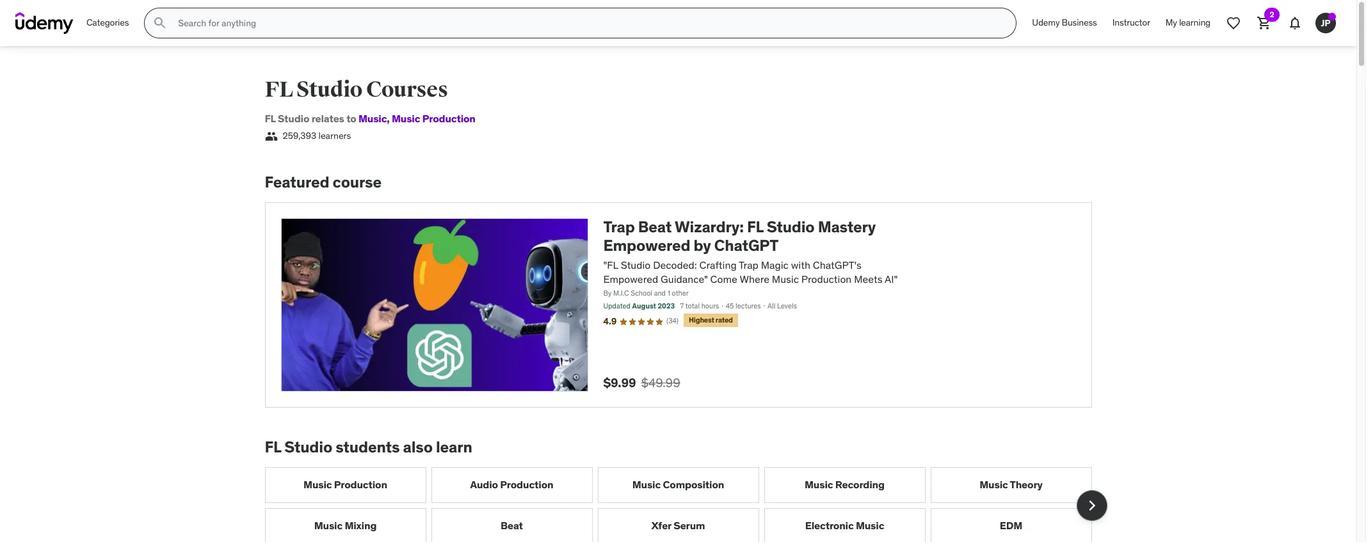 Task type: vqa. For each thing, say whether or not it's contained in the screenshot.
Serum
yes



Task type: locate. For each thing, give the bounding box(es) containing it.
highest
[[689, 316, 715, 325]]

beat up decoded:
[[638, 217, 672, 237]]

empowered
[[604, 236, 691, 255], [604, 273, 659, 286]]

music production link up music mixing "link" at the bottom left
[[265, 467, 426, 503]]

courses
[[366, 76, 448, 103]]

audio
[[470, 478, 498, 491]]

total
[[686, 302, 700, 310]]

$9.99
[[604, 375, 636, 391]]

theory
[[1010, 478, 1043, 491]]

music left 'mixing'
[[314, 519, 343, 532]]

(34)
[[667, 316, 679, 325]]

$49.99
[[641, 375, 681, 391]]

music down magic
[[772, 273, 799, 286]]

magic
[[761, 258, 789, 271]]

my
[[1166, 17, 1178, 28]]

production right audio
[[500, 478, 554, 491]]

learners
[[319, 130, 351, 142]]

hours
[[702, 302, 720, 310]]

jp
[[1322, 17, 1331, 29]]

studio
[[297, 76, 363, 103], [278, 112, 310, 125], [767, 217, 815, 237], [621, 258, 651, 271], [285, 437, 332, 457]]

featured course
[[265, 172, 382, 192]]

carousel element
[[265, 467, 1108, 542]]

music composition link
[[598, 467, 759, 503]]

0 vertical spatial beat
[[638, 217, 672, 237]]

production down chatgpt's
[[802, 273, 852, 286]]

music up the xfer on the left
[[633, 478, 661, 491]]

my learning link
[[1158, 8, 1219, 38]]

music left recording
[[805, 478, 834, 491]]

Search for anything text field
[[176, 12, 1001, 34]]

instructor
[[1113, 17, 1151, 28]]

music production link down courses
[[387, 112, 476, 125]]

where
[[740, 273, 770, 286]]

production inside audio production link
[[500, 478, 554, 491]]

featured
[[265, 172, 329, 192]]

1
[[668, 289, 671, 298]]

production inside 'music production' link
[[334, 478, 387, 491]]

1 vertical spatial empowered
[[604, 273, 659, 286]]

music down courses
[[392, 112, 420, 125]]

rated
[[716, 316, 733, 325]]

beat down audio production link
[[501, 519, 523, 532]]

2
[[1270, 10, 1275, 19]]

music recording
[[805, 478, 885, 491]]

0 horizontal spatial beat
[[501, 519, 523, 532]]

audio production
[[470, 478, 554, 491]]

udemy business
[[1033, 17, 1098, 28]]

studio up 259,393
[[278, 112, 310, 125]]

to
[[347, 112, 357, 125]]

0 vertical spatial music production link
[[387, 112, 476, 125]]

fl
[[265, 76, 293, 103], [265, 112, 276, 125], [747, 217, 764, 237], [265, 437, 281, 457]]

trap up "fl
[[604, 217, 635, 237]]

production
[[423, 112, 476, 125], [802, 273, 852, 286], [334, 478, 387, 491], [500, 478, 554, 491]]

xfer
[[652, 519, 672, 532]]

empowered up decoded:
[[604, 236, 691, 255]]

trap up where
[[739, 258, 759, 271]]

levels
[[777, 302, 797, 310]]

electronic music link
[[764, 508, 926, 542]]

decoded:
[[653, 258, 697, 271]]

fl for fl studio students also learn
[[265, 437, 281, 457]]

categories button
[[79, 8, 137, 38]]

categories
[[86, 17, 129, 28]]

studio up the relates
[[297, 76, 363, 103]]

0 vertical spatial empowered
[[604, 236, 691, 255]]

music production link
[[387, 112, 476, 125], [265, 467, 426, 503]]

45 lectures
[[726, 302, 761, 310]]

1 vertical spatial trap
[[739, 258, 759, 271]]

all
[[768, 302, 776, 310]]

udemy
[[1033, 17, 1060, 28]]

empowered up m.i.c
[[604, 273, 659, 286]]

music production
[[304, 478, 387, 491]]

wizardry:
[[675, 217, 744, 237]]

1 vertical spatial beat
[[501, 519, 523, 532]]

studio up music production
[[285, 437, 332, 457]]

production down students
[[334, 478, 387, 491]]

trap
[[604, 217, 635, 237], [739, 258, 759, 271]]

trap beat wizardry: fl studio mastery empowered by chatgpt "fl studio decoded: crafting trap magic with chatgpt's empowered guidance" come where music production meets ai" by m.i.c school and 1 other
[[604, 217, 898, 298]]

students
[[336, 437, 400, 457]]

music up music mixing "link" at the bottom left
[[304, 478, 332, 491]]

music recording link
[[764, 467, 926, 503]]

production down courses
[[423, 112, 476, 125]]

1 horizontal spatial beat
[[638, 217, 672, 237]]

fl inside trap beat wizardry: fl studio mastery empowered by chatgpt "fl studio decoded: crafting trap magic with chatgpt's empowered guidance" come where music production meets ai" by m.i.c school and 1 other
[[747, 217, 764, 237]]

m.i.c
[[614, 289, 629, 298]]

0 horizontal spatial trap
[[604, 217, 635, 237]]

highest rated
[[689, 316, 733, 325]]

beat link
[[431, 508, 593, 542]]

mastery
[[818, 217, 876, 237]]

music left theory
[[980, 478, 1009, 491]]

next image
[[1082, 496, 1103, 516]]

jp link
[[1311, 8, 1342, 38]]

studio up with
[[767, 217, 815, 237]]

and
[[654, 289, 666, 298]]

music inside "link"
[[314, 519, 343, 532]]

beat
[[638, 217, 672, 237], [501, 519, 523, 532]]



Task type: describe. For each thing, give the bounding box(es) containing it.
august
[[633, 302, 657, 310]]

259,393 learners
[[283, 130, 351, 142]]

chatgpt
[[715, 236, 779, 255]]

instructor link
[[1105, 8, 1158, 38]]

school
[[631, 289, 653, 298]]

0 vertical spatial trap
[[604, 217, 635, 237]]

music link
[[359, 112, 387, 125]]

xfer serum
[[652, 519, 705, 532]]

come
[[711, 273, 738, 286]]

fl for fl studio relates to music music production
[[265, 112, 276, 125]]

guidance"
[[661, 273, 708, 286]]

by
[[604, 289, 612, 298]]

music theory
[[980, 478, 1043, 491]]

business
[[1062, 17, 1098, 28]]

"fl
[[604, 258, 619, 271]]

lectures
[[736, 302, 761, 310]]

beat inside carousel element
[[501, 519, 523, 532]]

recording
[[836, 478, 885, 491]]

serum
[[674, 519, 705, 532]]

mixing
[[345, 519, 377, 532]]

other
[[672, 289, 689, 298]]

updated august 2023
[[604, 302, 675, 310]]

learning
[[1180, 17, 1211, 28]]

music right "electronic"
[[856, 519, 885, 532]]

electronic
[[806, 519, 854, 532]]

7
[[680, 302, 684, 310]]

crafting
[[700, 258, 737, 271]]

composition
[[663, 478, 725, 491]]

studio for fl studio courses
[[297, 76, 363, 103]]

music mixing link
[[265, 508, 426, 542]]

chatgpt's
[[813, 258, 862, 271]]

ai"
[[885, 273, 898, 286]]

edm link
[[931, 508, 1092, 542]]

fl studio relates to music music production
[[265, 112, 476, 125]]

xfer serum link
[[598, 508, 759, 542]]

4.9
[[604, 316, 617, 327]]

1 horizontal spatial trap
[[739, 258, 759, 271]]

2 empowered from the top
[[604, 273, 659, 286]]

electronic music
[[806, 519, 885, 532]]

small image
[[265, 130, 278, 143]]

edm
[[1000, 519, 1023, 532]]

1 empowered from the top
[[604, 236, 691, 255]]

all levels
[[768, 302, 797, 310]]

2 link
[[1250, 8, 1280, 38]]

relates
[[312, 112, 344, 125]]

beat inside trap beat wizardry: fl studio mastery empowered by chatgpt "fl studio decoded: crafting trap magic with chatgpt's empowered guidance" come where music production meets ai" by m.i.c school and 1 other
[[638, 217, 672, 237]]

studio for fl studio students also learn
[[285, 437, 332, 457]]

$9.99 $49.99
[[604, 375, 681, 391]]

learn
[[436, 437, 472, 457]]

notifications image
[[1288, 15, 1303, 31]]

submit search image
[[153, 15, 168, 31]]

1 vertical spatial music production link
[[265, 467, 426, 503]]

music theory link
[[931, 467, 1092, 503]]

with
[[791, 258, 811, 271]]

studio for fl studio relates to music music production
[[278, 112, 310, 125]]

wishlist image
[[1227, 15, 1242, 31]]

music mixing
[[314, 519, 377, 532]]

music inside trap beat wizardry: fl studio mastery empowered by chatgpt "fl studio decoded: crafting trap magic with chatgpt's empowered guidance" come where music production meets ai" by m.i.c school and 1 other
[[772, 273, 799, 286]]

studio right "fl
[[621, 258, 651, 271]]

meets
[[855, 273, 883, 286]]

45
[[726, 302, 734, 310]]

music composition
[[633, 478, 725, 491]]

course
[[333, 172, 382, 192]]

udemy image
[[15, 12, 74, 34]]

fl studio courses
[[265, 76, 448, 103]]

by
[[694, 236, 711, 255]]

259,393
[[283, 130, 317, 142]]

fl studio students also learn
[[265, 437, 472, 457]]

updated
[[604, 302, 631, 310]]

fl for fl studio courses
[[265, 76, 293, 103]]

music right to
[[359, 112, 387, 125]]

2023
[[658, 302, 675, 310]]

you have alerts image
[[1329, 13, 1337, 20]]

my learning
[[1166, 17, 1211, 28]]

udemy business link
[[1025, 8, 1105, 38]]

7 total hours
[[680, 302, 720, 310]]

shopping cart with 2 items image
[[1257, 15, 1273, 31]]

production inside trap beat wizardry: fl studio mastery empowered by chatgpt "fl studio decoded: crafting trap magic with chatgpt's empowered guidance" come where music production meets ai" by m.i.c school and 1 other
[[802, 273, 852, 286]]

audio production link
[[431, 467, 593, 503]]



